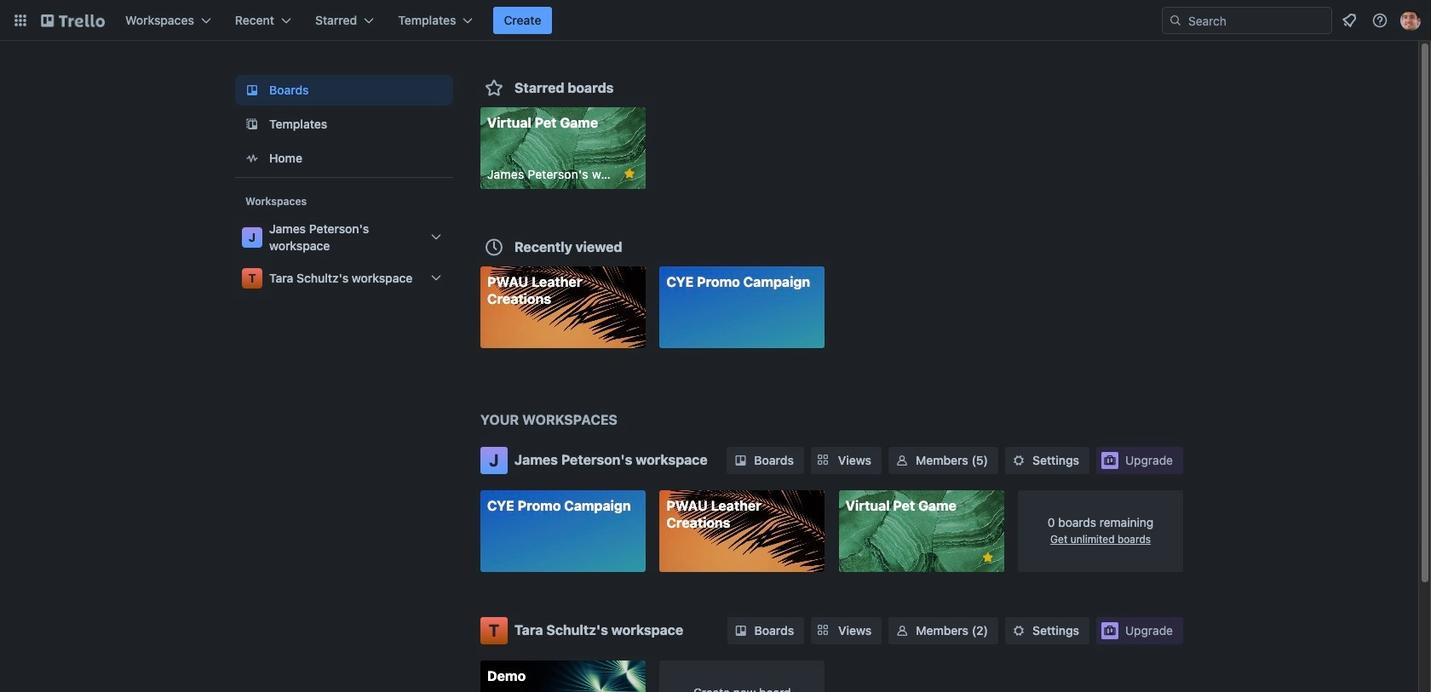 Task type: vqa. For each thing, say whether or not it's contained in the screenshot.
Email-To-Board
no



Task type: locate. For each thing, give the bounding box(es) containing it.
Search field
[[1162, 7, 1332, 34]]

sm image
[[732, 452, 749, 469], [894, 452, 911, 469], [1010, 452, 1027, 469], [894, 622, 911, 639]]

1 sm image from the left
[[732, 622, 749, 639]]

click to unstar this board. it will be removed from your starred list. image
[[622, 166, 637, 181]]

0 horizontal spatial sm image
[[732, 622, 749, 639]]

1 horizontal spatial sm image
[[1010, 622, 1027, 639]]

open information menu image
[[1372, 12, 1389, 29]]

0 notifications image
[[1339, 10, 1360, 31]]

sm image
[[732, 622, 749, 639], [1010, 622, 1027, 639]]



Task type: describe. For each thing, give the bounding box(es) containing it.
search image
[[1169, 14, 1182, 27]]

board image
[[242, 80, 262, 101]]

james peterson (jamespeterson93) image
[[1401, 10, 1421, 31]]

template board image
[[242, 114, 262, 135]]

2 sm image from the left
[[1010, 622, 1027, 639]]

primary element
[[0, 0, 1431, 41]]

home image
[[242, 148, 262, 169]]

back to home image
[[41, 7, 105, 34]]



